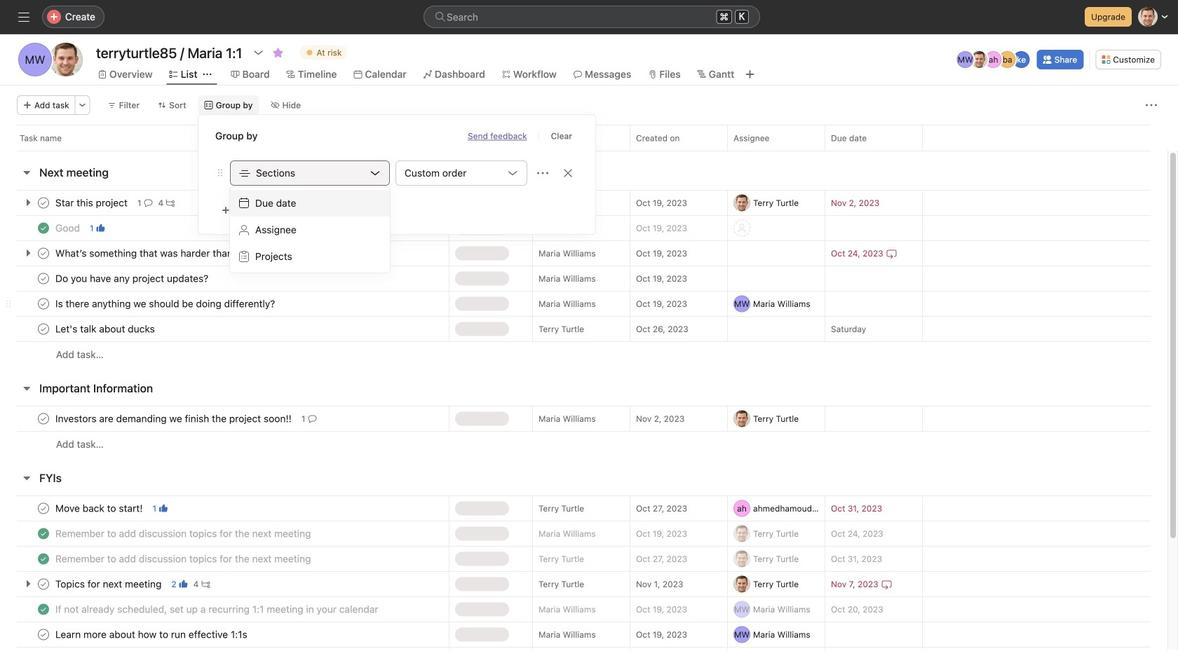 Task type: locate. For each thing, give the bounding box(es) containing it.
1 vertical spatial collapse task list for this group image
[[21, 383, 32, 394]]

expand subtask list for the task topics for next meeting image
[[22, 579, 34, 590]]

1 task name text field from the top
[[53, 272, 213, 286]]

Mark complete checkbox
[[35, 195, 52, 212], [35, 245, 52, 262], [35, 271, 52, 287], [35, 411, 52, 428], [35, 501, 52, 518], [35, 577, 52, 593], [35, 627, 52, 644]]

mark complete checkbox inside topics for next meeting cell
[[35, 577, 52, 593]]

task name text field inside star this project cell
[[53, 196, 132, 210]]

5 mark complete image from the top
[[35, 577, 52, 593]]

6 mark complete checkbox from the top
[[35, 577, 52, 593]]

mark complete image for mark complete checkbox within the 'do you have any project updates?' cell
[[35, 271, 52, 287]]

4 subtasks image inside topics for next meeting cell
[[202, 581, 210, 589]]

completed image inside if not already scheduled, set up a recurring 1:1 meeting in your calendar cell
[[35, 602, 52, 619]]

5 task name text field from the top
[[53, 578, 166, 592]]

Task name text field
[[53, 196, 132, 210], [53, 221, 84, 235], [53, 247, 287, 261], [53, 297, 280, 311], [53, 412, 296, 426], [53, 502, 147, 516]]

0 vertical spatial collapse task list for this group image
[[21, 167, 32, 178]]

2 mark complete image from the top
[[35, 271, 52, 287]]

dialog
[[199, 115, 596, 234]]

5 task name text field from the top
[[53, 412, 296, 426]]

task name text field for if not already scheduled, set up a recurring 1:1 meeting in your calendar cell
[[53, 603, 383, 617]]

task name text field inside investors are demanding we finish the project soon!! cell
[[53, 412, 296, 426]]

4 subtasks image right 2 likes. you liked this task image
[[202, 581, 210, 589]]

0 horizontal spatial 4 subtasks image
[[166, 199, 175, 207]]

3 task name text field from the top
[[53, 247, 287, 261]]

2 vertical spatial collapse task list for this group image
[[21, 473, 32, 484]]

Completed checkbox
[[35, 220, 52, 237], [35, 526, 52, 543], [35, 551, 52, 568], [35, 602, 52, 619]]

1 vertical spatial mark complete image
[[35, 271, 52, 287]]

remember to add discussion topics for the next meeting cell up topics for next meeting cell
[[0, 521, 449, 547]]

task name text field for investors are demanding we finish the project soon!! cell
[[53, 412, 296, 426]]

mark complete image for mark complete checkbox inside the the what's something that was harder than expected? cell
[[35, 245, 52, 262]]

mark complete checkbox inside is there anything we should be doing differently? cell
[[35, 296, 52, 313]]

2 vertical spatial mark complete image
[[35, 296, 52, 313]]

completed image
[[35, 220, 52, 237], [35, 551, 52, 568]]

investors are demanding we finish the project soon!! cell
[[0, 406, 449, 432]]

task name text field inside is there anything we should be doing differently? cell
[[53, 297, 280, 311]]

1 horizontal spatial 4 subtasks image
[[202, 581, 210, 589]]

1 completed image from the top
[[35, 526, 52, 543]]

completed image inside remember to add discussion topics for the next meeting cell
[[35, 526, 52, 543]]

3 task name text field from the top
[[53, 527, 315, 541]]

1 mark complete image from the top
[[35, 245, 52, 262]]

move back to start! cell
[[0, 496, 449, 522]]

1 comment image
[[144, 199, 153, 207]]

completed image for task name text box for second remember to add discussion topics for the next meeting cell from the top
[[35, 551, 52, 568]]

1 mark complete checkbox from the top
[[35, 296, 52, 313]]

mark complete image
[[35, 245, 52, 262], [35, 271, 52, 287], [35, 296, 52, 313]]

task name text field inside let's talk about ducks cell
[[53, 322, 159, 337]]

remember to add discussion topics for the next meeting cell
[[0, 521, 449, 547], [0, 547, 449, 573]]

2 mark complete image from the top
[[35, 321, 52, 338]]

1 mark complete checkbox from the top
[[35, 195, 52, 212]]

mark complete checkbox inside move back to start! cell
[[35, 501, 52, 518]]

4 subtasks image right 1 comment icon on the left
[[166, 199, 175, 207]]

task name text field inside the good cell
[[53, 221, 84, 235]]

2 mark complete checkbox from the top
[[35, 321, 52, 338]]

is there anything we should be doing differently? cell
[[0, 291, 449, 317]]

task name text field inside if not already scheduled, set up a recurring 1:1 meeting in your calendar cell
[[53, 603, 383, 617]]

1 vertical spatial completed image
[[35, 551, 52, 568]]

0 vertical spatial completed image
[[35, 220, 52, 237]]

7 mark complete checkbox from the top
[[35, 627, 52, 644]]

6 mark complete image from the top
[[35, 627, 52, 644]]

1 completed image from the top
[[35, 220, 52, 237]]

0 vertical spatial 4 subtasks image
[[166, 199, 175, 207]]

0 vertical spatial mark complete image
[[35, 245, 52, 262]]

add tab image
[[745, 69, 756, 80]]

2 completed checkbox from the top
[[35, 526, 52, 543]]

header fyis tree grid
[[0, 496, 1168, 652]]

mark complete image inside star this project cell
[[35, 195, 52, 212]]

2 completed image from the top
[[35, 602, 52, 619]]

completed checkbox for task name text box for second remember to add discussion topics for the next meeting cell from the top
[[35, 551, 52, 568]]

star this project cell
[[0, 190, 449, 216]]

task name text field inside the learn more about how to run effective 1:1s cell
[[53, 628, 252, 642]]

1 vertical spatial 4 subtasks image
[[202, 581, 210, 589]]

4 task name text field from the top
[[53, 553, 315, 567]]

task name text field for 'do you have any project updates?' cell
[[53, 272, 213, 286]]

completed image inside remember to add discussion topics for the next meeting cell
[[35, 551, 52, 568]]

1 vertical spatial completed image
[[35, 602, 52, 619]]

mark complete image inside the what's something that was harder than expected? cell
[[35, 245, 52, 262]]

header next meeting tree grid
[[0, 190, 1168, 368]]

4 task name text field from the top
[[53, 297, 280, 311]]

0 vertical spatial mark complete checkbox
[[35, 296, 52, 313]]

3 mark complete image from the top
[[35, 411, 52, 428]]

task name text field for let's talk about ducks cell
[[53, 322, 159, 337]]

mark complete image inside is there anything we should be doing differently? cell
[[35, 296, 52, 313]]

None field
[[424, 6, 761, 28]]

remove image
[[563, 168, 574, 179]]

3 mark complete image from the top
[[35, 296, 52, 313]]

2 mark complete checkbox from the top
[[35, 245, 52, 262]]

more actions image
[[78, 101, 87, 109]]

6 task name text field from the top
[[53, 502, 147, 516]]

collapse task list for this group image for task name text field inside move back to start! cell
[[21, 473, 32, 484]]

move tasks between sections image
[[407, 249, 415, 258]]

collapse task list for this group image for mark complete checkbox in the star this project cell
[[21, 167, 32, 178]]

mark complete checkbox inside let's talk about ducks cell
[[35, 321, 52, 338]]

mark complete image for task name text box within the let's talk about ducks cell
[[35, 321, 52, 338]]

1 completed checkbox from the top
[[35, 220, 52, 237]]

4 subtasks image
[[166, 199, 175, 207], [202, 581, 210, 589]]

2 task name text field from the top
[[53, 322, 159, 337]]

mark complete image inside let's talk about ducks cell
[[35, 321, 52, 338]]

3 collapse task list for this group image from the top
[[21, 473, 32, 484]]

Mark complete checkbox
[[35, 296, 52, 313], [35, 321, 52, 338]]

3 mark complete checkbox from the top
[[35, 271, 52, 287]]

0 vertical spatial completed image
[[35, 526, 52, 543]]

2 completed image from the top
[[35, 551, 52, 568]]

None text field
[[93, 40, 246, 65]]

task name text field for is there anything we should be doing differently? cell in the top left of the page
[[53, 297, 280, 311]]

row
[[0, 125, 1179, 151], [17, 150, 1152, 152], [0, 190, 1168, 216], [0, 215, 1168, 241], [0, 241, 1168, 267], [0, 266, 1168, 292], [0, 291, 1168, 317], [0, 317, 1168, 342], [0, 342, 1168, 368], [0, 406, 1168, 432], [0, 432, 1168, 458], [0, 496, 1168, 522], [0, 521, 1168, 547], [0, 547, 1168, 573], [0, 572, 1168, 598], [0, 597, 1168, 623], [0, 622, 1168, 648], [0, 648, 1168, 652]]

task name text field inside move back to start! cell
[[53, 502, 147, 516]]

task name text field for move back to start! cell
[[53, 502, 147, 516]]

1 mark complete image from the top
[[35, 195, 52, 212]]

4 mark complete image from the top
[[35, 501, 52, 518]]

mark complete image
[[35, 195, 52, 212], [35, 321, 52, 338], [35, 411, 52, 428], [35, 501, 52, 518], [35, 577, 52, 593], [35, 627, 52, 644]]

7 task name text field from the top
[[53, 628, 252, 642]]

3 completed checkbox from the top
[[35, 551, 52, 568]]

completed checkbox for task name text box related to 1st remember to add discussion topics for the next meeting cell from the top
[[35, 526, 52, 543]]

expand subtask list for the task what's something that was harder than expected? image
[[22, 248, 34, 259]]

task name text field inside 'do you have any project updates?' cell
[[53, 272, 213, 286]]

if not already scheduled, set up a recurring 1:1 meeting in your calendar cell
[[0, 597, 449, 623]]

1 like. you liked this task image
[[159, 505, 168, 513]]

5 mark complete checkbox from the top
[[35, 501, 52, 518]]

expand sidebar image
[[18, 11, 29, 22]]

1 vertical spatial mark complete checkbox
[[35, 321, 52, 338]]

Task name text field
[[53, 272, 213, 286], [53, 322, 159, 337], [53, 527, 315, 541], [53, 553, 315, 567], [53, 578, 166, 592], [53, 603, 383, 617], [53, 628, 252, 642]]

4 completed checkbox from the top
[[35, 602, 52, 619]]

collapse task list for this group image
[[21, 167, 32, 178], [21, 383, 32, 394], [21, 473, 32, 484]]

completed image
[[35, 526, 52, 543], [35, 602, 52, 619]]

menu item
[[230, 190, 390, 217]]

what's something that was harder than expected? cell
[[0, 241, 449, 267]]

topics for next meeting cell
[[0, 572, 449, 598]]

collapse task list for this group image for task name text field in the investors are demanding we finish the project soon!! cell
[[21, 383, 32, 394]]

mark complete image for task name text field in the investors are demanding we finish the project soon!! cell
[[35, 411, 52, 428]]

let's talk about ducks cell
[[0, 317, 449, 342]]

2 task name text field from the top
[[53, 221, 84, 235]]

mark complete image inside 'do you have any project updates?' cell
[[35, 271, 52, 287]]

header important information tree grid
[[0, 406, 1168, 458]]

1 task name text field from the top
[[53, 196, 132, 210]]

completed image inside the good cell
[[35, 220, 52, 237]]

mark complete image inside topics for next meeting cell
[[35, 577, 52, 593]]

4 mark complete checkbox from the top
[[35, 411, 52, 428]]

1 collapse task list for this group image from the top
[[21, 167, 32, 178]]

completed checkbox inside if not already scheduled, set up a recurring 1:1 meeting in your calendar cell
[[35, 602, 52, 619]]

2 collapse task list for this group image from the top
[[21, 383, 32, 394]]

completed checkbox inside the good cell
[[35, 220, 52, 237]]

mark complete image for task name text field inside move back to start! cell
[[35, 501, 52, 518]]

6 task name text field from the top
[[53, 603, 383, 617]]

completed image for task name text box related to 1st remember to add discussion topics for the next meeting cell from the top
[[35, 526, 52, 543]]

mark complete image inside the learn more about how to run effective 1:1s cell
[[35, 627, 52, 644]]

remember to add discussion topics for the next meeting cell up 2 likes. you liked this task image
[[0, 547, 449, 573]]

more actions image
[[1147, 100, 1158, 111]]



Task type: describe. For each thing, give the bounding box(es) containing it.
completed checkbox for task name text field inside the good cell
[[35, 220, 52, 237]]

2 remember to add discussion topics for the next meeting cell from the top
[[0, 547, 449, 573]]

Search tasks, projects, and more text field
[[424, 6, 761, 28]]

expand subtask list for the task star this project image
[[22, 197, 34, 208]]

task name text field for second remember to add discussion topics for the next meeting cell from the top
[[53, 553, 315, 567]]

mark complete checkbox inside the what's something that was harder than expected? cell
[[35, 245, 52, 262]]

completed checkbox for task name text box within if not already scheduled, set up a recurring 1:1 meeting in your calendar cell
[[35, 602, 52, 619]]

mark complete checkbox inside the learn more about how to run effective 1:1s cell
[[35, 627, 52, 644]]

do you have any project updates? cell
[[0, 266, 449, 292]]

task name text field for 1st remember to add discussion topics for the next meeting cell from the top
[[53, 527, 315, 541]]

mark complete checkbox inside investors are demanding we finish the project soon!! cell
[[35, 411, 52, 428]]

mark complete image for task name text box inside the the learn more about how to run effective 1:1s cell
[[35, 627, 52, 644]]

mark complete checkbox inside star this project cell
[[35, 195, 52, 212]]

task name text field for the good cell
[[53, 221, 84, 235]]

learn more about how to run effective 1:1s cell
[[0, 622, 449, 648]]

task name text field inside the what's something that was harder than expected? cell
[[53, 247, 287, 261]]

1 comment image
[[308, 415, 317, 424]]

task name text field inside topics for next meeting cell
[[53, 578, 166, 592]]

task name text field for the learn more about how to run effective 1:1s cell
[[53, 628, 252, 642]]

show options image
[[253, 47, 264, 58]]

tab actions image
[[203, 70, 212, 79]]

good cell
[[0, 215, 449, 241]]

mark complete checkbox inside 'do you have any project updates?' cell
[[35, 271, 52, 287]]

1 remember to add discussion topics for the next meeting cell from the top
[[0, 521, 449, 547]]

mark complete image for mark complete option in the is there anything we should be doing differently? cell
[[35, 296, 52, 313]]

remove from starred image
[[273, 47, 284, 58]]

mark complete checkbox for task name text box within the let's talk about ducks cell
[[35, 321, 52, 338]]

completed image for task name text box within if not already scheduled, set up a recurring 1:1 meeting in your calendar cell
[[35, 602, 52, 619]]

1 like. you liked this task image
[[97, 224, 105, 233]]

mark complete checkbox for task name text field inside the is there anything we should be doing differently? cell
[[35, 296, 52, 313]]

2 likes. you liked this task image
[[179, 581, 188, 589]]

completed image for task name text field inside the good cell
[[35, 220, 52, 237]]



Task type: vqa. For each thing, say whether or not it's contained in the screenshot.
4th Completed option from the top of the page
yes



